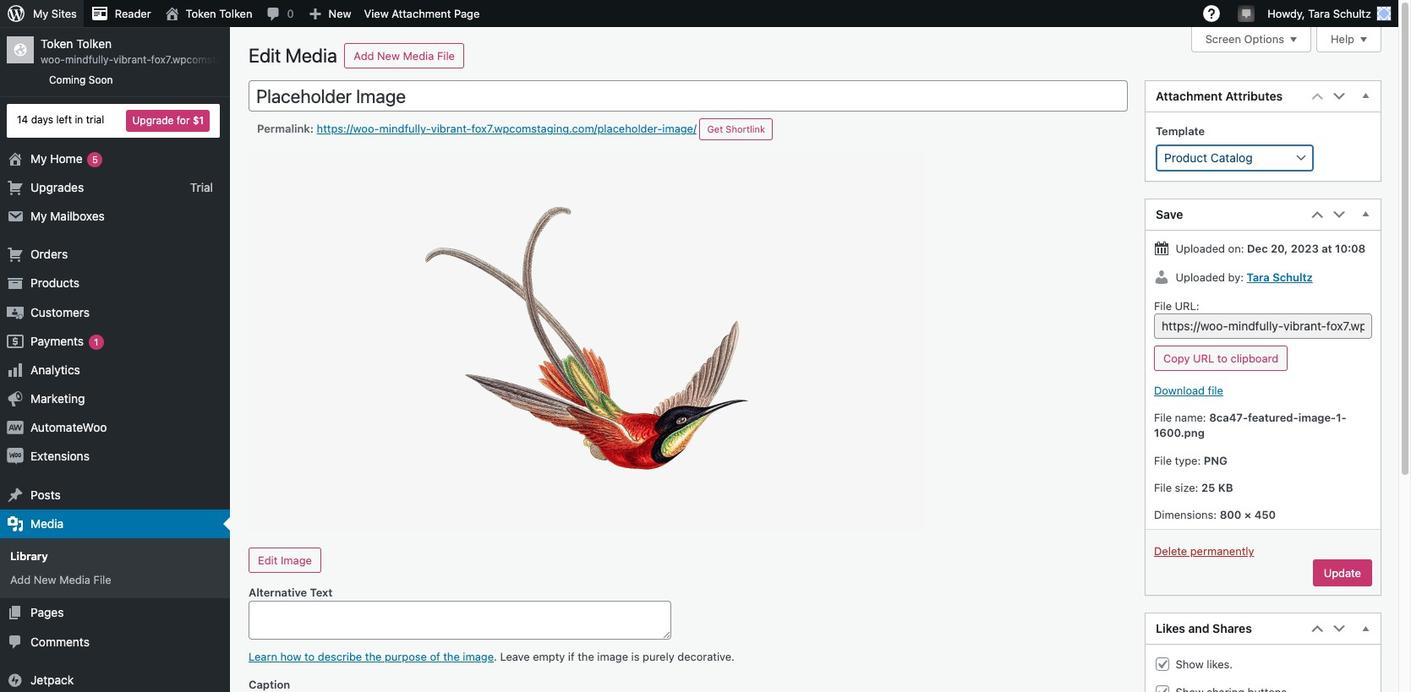 Task type: vqa. For each thing, say whether or not it's contained in the screenshot.
any
no



Task type: describe. For each thing, give the bounding box(es) containing it.
download file
[[1154, 384, 1223, 397]]

my mailboxes link
[[0, 202, 230, 231]]

screen
[[1205, 33, 1241, 46]]

url
[[1193, 352, 1214, 365]]

purpose
[[385, 650, 427, 663]]

show
[[1176, 658, 1204, 671]]

token tolken link
[[158, 0, 259, 27]]

image/
[[662, 122, 697, 136]]

soon
[[89, 74, 113, 86]]

Alternative Text text field
[[249, 601, 671, 640]]

file for file type: png
[[1154, 454, 1172, 467]]

media inside 'media' link
[[30, 516, 64, 531]]

options
[[1244, 33, 1284, 46]]

1
[[94, 336, 98, 347]]

file for file name:
[[1154, 411, 1172, 425]]

posts
[[30, 488, 61, 502]]

1 vertical spatial mindfully-
[[379, 122, 431, 136]]

decorative.
[[677, 650, 735, 663]]

to for how
[[304, 650, 315, 663]]

help button
[[1316, 27, 1381, 52]]

screen options button
[[1191, 27, 1311, 52]]

posts link
[[0, 481, 230, 510]]

jetpack
[[30, 673, 74, 687]]

attachment inside the view attachment page "link"
[[392, 7, 451, 20]]

new link
[[301, 0, 358, 27]]

screen options
[[1205, 33, 1284, 46]]

3 the from the left
[[578, 650, 594, 663]]

File URL: text field
[[1154, 314, 1372, 339]]

token tolken woo-mindfully-vibrant-fox7.wpcomstaging.com coming soon
[[41, 36, 266, 86]]

marketing link
[[0, 385, 230, 414]]

template
[[1156, 124, 1205, 138]]

fox7.wpcomstaging.com
[[151, 53, 266, 66]]

shortlink
[[726, 124, 765, 135]]

permanently
[[1190, 545, 1254, 558]]

1 horizontal spatial add new media file link
[[344, 43, 464, 68]]

view attachment page
[[364, 7, 480, 20]]

copy url to clipboard button
[[1154, 346, 1288, 371]]

learn how to describe the purpose of the image . leave empty if the image is purely decorative.
[[249, 650, 735, 663]]

delete permanently link
[[1154, 545, 1254, 558]]

$1
[[193, 114, 204, 126]]

my for my sites
[[33, 7, 48, 20]]

woo-
[[41, 53, 65, 66]]

toolbar navigation
[[0, 0, 1398, 30]]

payments 1
[[30, 334, 98, 348]]

20,
[[1271, 242, 1288, 255]]

1 vertical spatial add new media file link
[[0, 568, 230, 592]]

trial
[[86, 113, 104, 126]]

howdy,
[[1268, 7, 1305, 20]]

my for my home 5
[[30, 151, 47, 165]]

home
[[50, 151, 82, 165]]

5
[[92, 154, 98, 164]]

type:
[[1175, 454, 1201, 467]]

automatewoo link
[[0, 414, 230, 443]]

8ca47-
[[1209, 411, 1248, 425]]

media down the new link
[[285, 44, 337, 67]]

of
[[430, 650, 440, 663]]

token for token tolken woo-mindfully-vibrant-fox7.wpcomstaging.com coming soon
[[41, 36, 73, 51]]

reader link
[[84, 0, 158, 27]]

Show sharing buttons. checkbox
[[1156, 686, 1169, 692]]

file
[[1208, 384, 1223, 397]]

how
[[280, 650, 301, 663]]

8ca47-featured-image-1- 1600.png
[[1154, 411, 1347, 440]]

text
[[310, 586, 332, 599]]

permalink:
[[257, 122, 314, 136]]

new inside toolbar navigation
[[329, 7, 351, 20]]

add new media file inside main menu navigation
[[10, 573, 111, 587]]

dimensions: 800 × 450
[[1154, 508, 1276, 522]]

file for file url:
[[1154, 299, 1172, 313]]

if
[[568, 650, 575, 663]]

token tolken
[[186, 7, 252, 20]]

25
[[1201, 481, 1215, 494]]

Show likes. checkbox
[[1156, 657, 1169, 671]]

extensions link
[[0, 443, 230, 471]]

tara schultz link
[[1247, 270, 1313, 284]]

to for url
[[1217, 352, 1228, 365]]

purely
[[643, 650, 674, 663]]

tolken for token tolken woo-mindfully-vibrant-fox7.wpcomstaging.com coming soon
[[76, 36, 112, 51]]

1 horizontal spatial add
[[354, 49, 374, 63]]

notification image
[[1240, 6, 1253, 19]]

attachment attributes
[[1156, 89, 1283, 103]]

learn
[[249, 650, 277, 663]]

on:
[[1228, 242, 1244, 255]]

1600.png
[[1154, 426, 1205, 440]]

file type: png
[[1154, 454, 1227, 467]]

in
[[75, 113, 83, 126]]

view attachment page link
[[358, 0, 486, 27]]

permalink: https://woo-mindfully-vibrant-fox7.wpcomstaging.com/placeholder-image/
[[257, 122, 697, 136]]

caption
[[249, 678, 290, 692]]

1 image from the left
[[463, 650, 494, 663]]

download file link
[[1154, 384, 1223, 397]]

mailboxes
[[50, 209, 105, 223]]

file inside main menu navigation
[[93, 573, 111, 587]]

copy url to clipboard
[[1163, 352, 1278, 365]]

my home 5
[[30, 151, 98, 165]]

empty
[[533, 650, 565, 663]]

1 vertical spatial schultz
[[1273, 270, 1313, 284]]



Task type: locate. For each thing, give the bounding box(es) containing it.
None submit
[[1313, 560, 1372, 587]]

mindfully- inside 'token tolken woo-mindfully-vibrant-fox7.wpcomstaging.com coming soon'
[[65, 53, 113, 66]]

1 horizontal spatial the
[[443, 650, 460, 663]]

upgrades
[[30, 180, 84, 194]]

to right how
[[304, 650, 315, 663]]

0 horizontal spatial tolken
[[76, 36, 112, 51]]

0
[[287, 7, 294, 20]]

1 uploaded from the top
[[1176, 242, 1225, 255]]

automatewoo
[[30, 420, 107, 435]]

0 horizontal spatial schultz
[[1273, 270, 1313, 284]]

name:
[[1175, 411, 1206, 425]]

my sites link
[[0, 0, 84, 27]]

vibrant-
[[113, 53, 151, 66], [431, 122, 471, 136]]

1 horizontal spatial token
[[186, 7, 216, 20]]

1 horizontal spatial new
[[329, 7, 351, 20]]

file up 1600.png
[[1154, 411, 1172, 425]]

get shortlink
[[707, 124, 765, 135]]

the right the of
[[443, 650, 460, 663]]

1 horizontal spatial image
[[597, 650, 628, 663]]

tolken inside 'token tolken woo-mindfully-vibrant-fox7.wpcomstaging.com coming soon'
[[76, 36, 112, 51]]

attachment right view
[[392, 7, 451, 20]]

payments
[[30, 334, 84, 348]]

0 vertical spatial vibrant-
[[113, 53, 151, 66]]

1 the from the left
[[365, 650, 382, 663]]

describe
[[318, 650, 362, 663]]

media link
[[0, 510, 230, 539]]

to right url
[[1217, 352, 1228, 365]]

0 vertical spatial mindfully-
[[65, 53, 113, 66]]

extensions
[[30, 449, 90, 464]]

1 vertical spatial add new media file
[[10, 573, 111, 587]]

add new media file
[[354, 49, 455, 63], [10, 573, 111, 587]]

my left 'sites'
[[33, 7, 48, 20]]

1 vertical spatial attachment
[[1156, 89, 1222, 103]]

my mailboxes
[[30, 209, 105, 223]]

likes.
[[1207, 658, 1233, 671]]

0 vertical spatial add
[[354, 49, 374, 63]]

0 vertical spatial add new media file link
[[344, 43, 464, 68]]

add inside main menu navigation
[[10, 573, 31, 587]]

add down library
[[10, 573, 31, 587]]

1 vertical spatial add
[[10, 573, 31, 587]]

image-
[[1298, 411, 1336, 425]]

page
[[454, 7, 480, 20]]

clipboard
[[1231, 352, 1278, 365]]

1 vertical spatial vibrant-
[[431, 122, 471, 136]]

token up fox7.wpcomstaging.com
[[186, 7, 216, 20]]

upgrade for $1
[[132, 114, 204, 126]]

None button
[[249, 548, 321, 573]]

0 horizontal spatial to
[[304, 650, 315, 663]]

token up woo-
[[41, 36, 73, 51]]

dimensions:
[[1154, 508, 1217, 522]]

schultz inside toolbar navigation
[[1333, 7, 1371, 20]]

uploaded on: dec 20, 2023 at 10:08
[[1173, 242, 1366, 255]]

is
[[631, 650, 640, 663]]

1 vertical spatial to
[[304, 650, 315, 663]]

tara inside toolbar navigation
[[1308, 7, 1330, 20]]

view
[[364, 7, 389, 20]]

0 vertical spatial token
[[186, 7, 216, 20]]

token for token tolken
[[186, 7, 216, 20]]

None text field
[[249, 80, 1128, 112]]

delete
[[1154, 545, 1187, 558]]

file url:
[[1154, 299, 1199, 313]]

1 vertical spatial token
[[41, 36, 73, 51]]

1 vertical spatial my
[[30, 151, 47, 165]]

1 vertical spatial new
[[377, 49, 400, 63]]

2 the from the left
[[443, 650, 460, 663]]

2 horizontal spatial new
[[377, 49, 400, 63]]

orders link
[[0, 240, 230, 269]]

2 vertical spatial new
[[34, 573, 56, 587]]

0 vertical spatial my
[[33, 7, 48, 20]]

800 × 450
[[1220, 508, 1276, 522]]

customers
[[30, 305, 90, 319]]

2 horizontal spatial the
[[578, 650, 594, 663]]

save
[[1156, 207, 1183, 222]]

1 horizontal spatial schultz
[[1333, 7, 1371, 20]]

0 vertical spatial schultz
[[1333, 7, 1371, 20]]

tolken inside token tolken link
[[219, 7, 252, 20]]

uploaded for by:
[[1176, 270, 1225, 284]]

add new media file link up pages link
[[0, 568, 230, 592]]

0 vertical spatial attachment
[[392, 7, 451, 20]]

.
[[494, 650, 497, 663]]

token inside 'token tolken woo-mindfully-vibrant-fox7.wpcomstaging.com coming soon'
[[41, 36, 73, 51]]

analytics
[[30, 363, 80, 377]]

my down "upgrades"
[[30, 209, 47, 223]]

1 horizontal spatial to
[[1217, 352, 1228, 365]]

0 vertical spatial new
[[329, 7, 351, 20]]

file name:
[[1154, 411, 1209, 425]]

attachment
[[392, 7, 451, 20], [1156, 89, 1222, 103]]

schultz down "2023"
[[1273, 270, 1313, 284]]

customers link
[[0, 298, 230, 327]]

analytics link
[[0, 356, 230, 385]]

image left leave on the left bottom of page
[[463, 650, 494, 663]]

file left "type:"
[[1154, 454, 1172, 467]]

0 vertical spatial tara
[[1308, 7, 1330, 20]]

file left size:
[[1154, 481, 1172, 494]]

the
[[365, 650, 382, 663], [443, 650, 460, 663], [578, 650, 594, 663]]

get
[[707, 124, 723, 135]]

download
[[1154, 384, 1205, 397]]

media up the pages
[[59, 573, 90, 587]]

products link
[[0, 269, 230, 298]]

my inside toolbar navigation
[[33, 7, 48, 20]]

1 horizontal spatial vibrant-
[[431, 122, 471, 136]]

0 link
[[259, 0, 301, 27]]

tolken for token tolken
[[219, 7, 252, 20]]

to inside copy url to clipboard button
[[1217, 352, 1228, 365]]

uploaded by: tara schultz
[[1173, 270, 1313, 284]]

10:08
[[1335, 242, 1366, 255]]

learn how to describe the purpose of the image link
[[249, 650, 494, 663]]

size:
[[1175, 481, 1198, 494]]

upgrade for $1 button
[[126, 110, 210, 132]]

14
[[17, 113, 28, 126]]

main menu navigation
[[0, 27, 266, 692]]

fox7.wpcomstaging.com/placeholder-
[[471, 122, 662, 136]]

new inside main menu navigation
[[34, 573, 56, 587]]

file left url:
[[1154, 299, 1172, 313]]

add new media file down view attachment page
[[354, 49, 455, 63]]

file down page
[[437, 49, 455, 63]]

copy
[[1163, 352, 1190, 365]]

howdy, tara schultz
[[1268, 7, 1371, 20]]

media down view attachment page
[[403, 49, 434, 63]]

2 vertical spatial my
[[30, 209, 47, 223]]

the right if
[[578, 650, 594, 663]]

new for right add new media file link
[[377, 49, 400, 63]]

2023
[[1291, 242, 1319, 255]]

show likes.
[[1173, 658, 1233, 671]]

tolken
[[219, 7, 252, 20], [76, 36, 112, 51]]

1 vertical spatial uploaded
[[1176, 270, 1225, 284]]

0 horizontal spatial vibrant-
[[113, 53, 151, 66]]

new down view
[[377, 49, 400, 63]]

1-
[[1336, 411, 1347, 425]]

1 horizontal spatial add new media file
[[354, 49, 455, 63]]

comments
[[30, 635, 90, 649]]

tara right the by:
[[1247, 270, 1270, 284]]

1 vertical spatial tolken
[[76, 36, 112, 51]]

comments link
[[0, 628, 230, 657]]

1 horizontal spatial tara
[[1308, 7, 1330, 20]]

schultz up help "dropdown button"
[[1333, 7, 1371, 20]]

0 horizontal spatial the
[[365, 650, 382, 663]]

0 horizontal spatial image
[[463, 650, 494, 663]]

tara right the howdy, at right
[[1308, 7, 1330, 20]]

tolken up soon in the top left of the page
[[76, 36, 112, 51]]

2 uploaded from the top
[[1176, 270, 1225, 284]]

my for my mailboxes
[[30, 209, 47, 223]]

2 image from the left
[[597, 650, 628, 663]]

new for bottom add new media file link
[[34, 573, 56, 587]]

upgrade
[[132, 114, 174, 126]]

token inside token tolken link
[[186, 7, 216, 20]]

0 horizontal spatial mindfully-
[[65, 53, 113, 66]]

0 horizontal spatial token
[[41, 36, 73, 51]]

for
[[176, 114, 190, 126]]

library
[[10, 550, 48, 563]]

library link
[[0, 544, 230, 568]]

0 horizontal spatial add new media file link
[[0, 568, 230, 592]]

help
[[1331, 33, 1354, 46]]

the left purpose
[[365, 650, 382, 663]]

0 vertical spatial to
[[1217, 352, 1228, 365]]

at
[[1322, 242, 1332, 255]]

vibrant- inside 'token tolken woo-mindfully-vibrant-fox7.wpcomstaging.com coming soon'
[[113, 53, 151, 66]]

uploaded up url:
[[1176, 270, 1225, 284]]

https://woo-
[[317, 122, 379, 136]]

my inside 'link'
[[30, 209, 47, 223]]

attachment up template
[[1156, 89, 1222, 103]]

14 days left in trial
[[17, 113, 104, 126]]

image left is
[[597, 650, 628, 663]]

add new media file up the pages
[[10, 573, 111, 587]]

0 vertical spatial add new media file
[[354, 49, 455, 63]]

add down view
[[354, 49, 374, 63]]

uploaded for on:
[[1176, 242, 1225, 255]]

featured-
[[1248, 411, 1298, 425]]

png
[[1204, 454, 1227, 467]]

0 horizontal spatial tara
[[1247, 270, 1270, 284]]

alternative
[[249, 586, 307, 599]]

marketing
[[30, 391, 85, 406]]

file for file size: 25 kb
[[1154, 481, 1172, 494]]

0 horizontal spatial add
[[10, 573, 31, 587]]

trial
[[190, 180, 213, 194]]

add new media file link
[[344, 43, 464, 68], [0, 568, 230, 592]]

0 vertical spatial tolken
[[219, 7, 252, 20]]

1 horizontal spatial attachment
[[1156, 89, 1222, 103]]

kb
[[1218, 481, 1233, 494]]

token
[[186, 7, 216, 20], [41, 36, 73, 51]]

1 horizontal spatial mindfully-
[[379, 122, 431, 136]]

mindfully-
[[65, 53, 113, 66], [379, 122, 431, 136]]

media down posts
[[30, 516, 64, 531]]

left
[[56, 113, 72, 126]]

reader
[[115, 7, 151, 20]]

0 vertical spatial uploaded
[[1176, 242, 1225, 255]]

add new media file link down view attachment page
[[344, 43, 464, 68]]

1 vertical spatial tara
[[1247, 270, 1270, 284]]

uploaded left on:
[[1176, 242, 1225, 255]]

shares
[[1212, 622, 1252, 636]]

days
[[31, 113, 53, 126]]

tara
[[1308, 7, 1330, 20], [1247, 270, 1270, 284]]

new down library
[[34, 573, 56, 587]]

tolken left 0 'link'
[[219, 7, 252, 20]]

1 horizontal spatial tolken
[[219, 7, 252, 20]]

0 horizontal spatial add new media file
[[10, 573, 111, 587]]

new left view
[[329, 7, 351, 20]]

0 horizontal spatial attachment
[[392, 7, 451, 20]]

jetpack link
[[0, 666, 230, 692]]

my left home
[[30, 151, 47, 165]]

0 horizontal spatial new
[[34, 573, 56, 587]]

file down library link
[[93, 573, 111, 587]]



